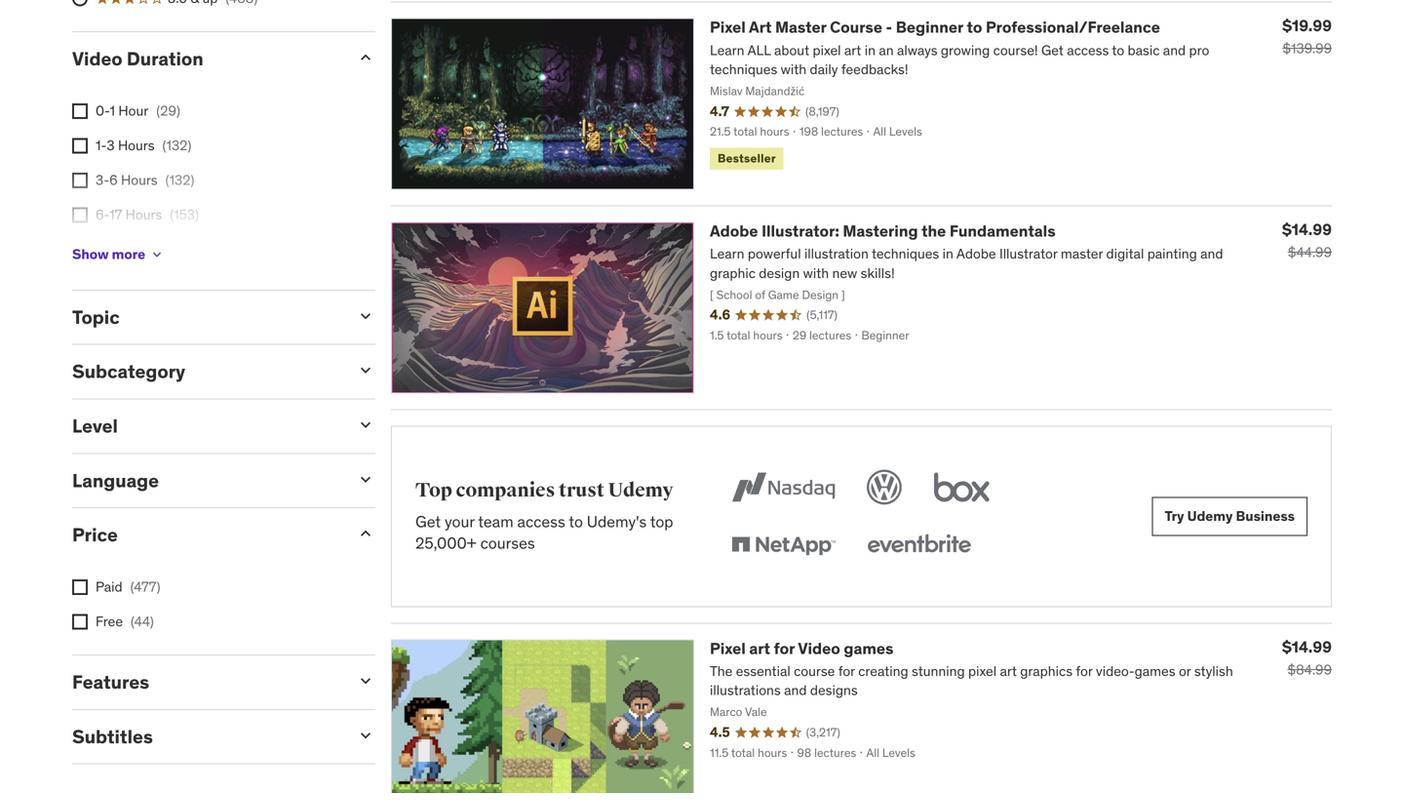 Task type: describe. For each thing, give the bounding box(es) containing it.
features
[[72, 670, 149, 694]]

more
[[112, 245, 146, 263]]

netapp image
[[728, 524, 840, 567]]

show more
[[72, 245, 146, 263]]

17
[[109, 206, 122, 224]]

master
[[776, 17, 827, 37]]

adobe illustrator: mastering the fundamentals
[[710, 221, 1056, 241]]

small image for video duration
[[356, 48, 376, 67]]

small image for features
[[356, 671, 376, 691]]

topic
[[72, 305, 120, 329]]

topic button
[[72, 305, 340, 329]]

$139.99
[[1283, 40, 1333, 57]]

pixel art for video games
[[710, 638, 894, 658]]

trust
[[559, 479, 605, 503]]

hours for 1-3 hours
[[118, 137, 155, 154]]

17+ hours
[[96, 241, 157, 258]]

box image
[[929, 466, 995, 509]]

small image for language
[[356, 469, 376, 489]]

(29)
[[156, 102, 180, 119]]

nasdaq image
[[728, 466, 840, 509]]

(44)
[[131, 613, 154, 630]]

the
[[922, 221, 947, 241]]

video duration button
[[72, 47, 340, 70]]

17+
[[96, 241, 117, 258]]

free (44)
[[96, 613, 154, 630]]

language
[[72, 469, 159, 492]]

your
[[445, 511, 475, 531]]

top companies trust udemy get your team access to udemy's top 25,000+ courses
[[416, 479, 674, 553]]

6-
[[96, 206, 109, 224]]

1 vertical spatial udemy
[[1188, 507, 1233, 525]]

level
[[72, 414, 118, 437]]

adobe
[[710, 221, 758, 241]]

xsmall image for 6-
[[72, 207, 88, 223]]

1-3 hours (132)
[[96, 137, 192, 154]]

1
[[110, 102, 115, 119]]

subcategory
[[72, 360, 185, 383]]

xsmall image for free
[[72, 614, 88, 630]]

$44.99
[[1288, 243, 1333, 261]]

pixel art master course - beginner to professional/freelance
[[710, 17, 1161, 37]]

art
[[750, 638, 771, 658]]

(477)
[[130, 578, 160, 595]]

$19.99 $139.99
[[1283, 16, 1333, 57]]

paid
[[96, 578, 123, 595]]

team
[[478, 511, 514, 531]]

(132) for 3-6 hours (132)
[[165, 171, 195, 189]]

udemy inside top companies trust udemy get your team access to udemy's top 25,000+ courses
[[608, 479, 674, 503]]

top
[[650, 511, 674, 531]]

to inside top companies trust udemy get your team access to udemy's top 25,000+ courses
[[569, 511, 583, 531]]

top
[[416, 479, 452, 503]]

art
[[749, 17, 772, 37]]

games
[[844, 638, 894, 658]]

show more button
[[72, 235, 165, 274]]

mastering
[[843, 221, 918, 241]]

3-6 hours (132)
[[96, 171, 195, 189]]

companies
[[456, 479, 555, 503]]

(153)
[[170, 206, 199, 224]]

for
[[774, 638, 795, 658]]

$14.99 for adobe illustrator: mastering the fundamentals
[[1283, 220, 1333, 240]]



Task type: vqa. For each thing, say whether or not it's contained in the screenshot.
'Udemy'
yes



Task type: locate. For each thing, give the bounding box(es) containing it.
access
[[518, 511, 566, 531]]

$14.99 $44.99
[[1283, 220, 1333, 261]]

to right beginner
[[967, 17, 983, 37]]

fundamentals
[[950, 221, 1056, 241]]

xsmall image inside show more button
[[149, 247, 165, 262]]

(132)
[[162, 137, 192, 154], [165, 171, 195, 189]]

video duration
[[72, 47, 204, 70]]

1 vertical spatial pixel
[[710, 638, 746, 658]]

video up 0-
[[72, 47, 123, 70]]

1 vertical spatial $14.99
[[1283, 637, 1333, 657]]

$84.99
[[1288, 661, 1333, 678]]

(132) down (29)
[[162, 137, 192, 154]]

pixel art for video games link
[[710, 638, 894, 658]]

0 vertical spatial pixel
[[710, 17, 746, 37]]

video
[[72, 47, 123, 70], [798, 638, 841, 658]]

language button
[[72, 469, 340, 492]]

0-1 hour (29)
[[96, 102, 180, 119]]

duration
[[127, 47, 204, 70]]

$19.99
[[1283, 16, 1333, 36]]

price
[[72, 523, 118, 546]]

1-
[[96, 137, 107, 154]]

small image for price
[[356, 524, 376, 543]]

$14.99 for pixel art for video games
[[1283, 637, 1333, 657]]

xsmall image for 0-
[[72, 103, 88, 119]]

small image for subtitles
[[356, 726, 376, 745]]

xsmall image for paid
[[72, 579, 88, 595]]

volkswagen image
[[863, 466, 906, 509]]

0 horizontal spatial video
[[72, 47, 123, 70]]

small image for level
[[356, 415, 376, 435]]

3
[[107, 137, 115, 154]]

3 small image from the top
[[356, 361, 376, 380]]

4 small image from the top
[[356, 415, 376, 435]]

udemy
[[608, 479, 674, 503], [1188, 507, 1233, 525]]

business
[[1236, 507, 1295, 525]]

pixel for pixel art master course - beginner to professional/freelance
[[710, 17, 746, 37]]

courses
[[481, 533, 535, 553]]

1 vertical spatial video
[[798, 638, 841, 658]]

hours right the 6
[[121, 171, 158, 189]]

1 small image from the top
[[356, 48, 376, 67]]

try udemy business
[[1165, 507, 1295, 525]]

1 $14.99 from the top
[[1283, 220, 1333, 240]]

(132) for 1-3 hours (132)
[[162, 137, 192, 154]]

subcategory button
[[72, 360, 340, 383]]

1 horizontal spatial udemy
[[1188, 507, 1233, 525]]

0 vertical spatial (132)
[[162, 137, 192, 154]]

subtitles
[[72, 725, 153, 748]]

hour
[[118, 102, 148, 119]]

video right for
[[798, 638, 841, 658]]

to down the trust
[[569, 511, 583, 531]]

xsmall image left 0-
[[72, 103, 88, 119]]

professional/freelance
[[986, 17, 1161, 37]]

0-
[[96, 102, 110, 119]]

-
[[886, 17, 893, 37]]

hours right the 17
[[126, 206, 162, 224]]

8 small image from the top
[[356, 726, 376, 745]]

xsmall image for 1-
[[72, 138, 88, 154]]

6 small image from the top
[[356, 524, 376, 543]]

0 horizontal spatial to
[[569, 511, 583, 531]]

5 small image from the top
[[356, 469, 376, 489]]

level button
[[72, 414, 340, 437]]

udemy's
[[587, 511, 647, 531]]

0 horizontal spatial xsmall image
[[72, 173, 88, 188]]

1 xsmall image from the top
[[72, 103, 88, 119]]

0 vertical spatial xsmall image
[[72, 173, 88, 188]]

adobe illustrator: mastering the fundamentals link
[[710, 221, 1056, 241]]

2 xsmall image from the top
[[72, 138, 88, 154]]

3 xsmall image from the top
[[72, 207, 88, 223]]

1 vertical spatial to
[[569, 511, 583, 531]]

$14.99
[[1283, 220, 1333, 240], [1283, 637, 1333, 657]]

paid (477)
[[96, 578, 160, 595]]

small image for subcategory
[[356, 361, 376, 380]]

0 vertical spatial to
[[967, 17, 983, 37]]

udemy up the top
[[608, 479, 674, 503]]

2 pixel from the top
[[710, 638, 746, 658]]

0 vertical spatial udemy
[[608, 479, 674, 503]]

xsmall image
[[72, 173, 88, 188], [149, 247, 165, 262]]

price button
[[72, 523, 340, 546]]

1 vertical spatial xsmall image
[[149, 247, 165, 262]]

0 horizontal spatial udemy
[[608, 479, 674, 503]]

pixel for pixel art for video games
[[710, 638, 746, 658]]

xsmall image left 3-
[[72, 173, 88, 188]]

xsmall image left paid
[[72, 579, 88, 595]]

pixel art master course - beginner to professional/freelance link
[[710, 17, 1161, 37]]

xsmall image left 6-
[[72, 207, 88, 223]]

1 horizontal spatial video
[[798, 638, 841, 658]]

hours for 3-6 hours
[[121, 171, 158, 189]]

1 pixel from the top
[[710, 17, 746, 37]]

5 xsmall image from the top
[[72, 614, 88, 630]]

1 vertical spatial (132)
[[165, 171, 195, 189]]

xsmall image left '1-'
[[72, 138, 88, 154]]

course
[[830, 17, 883, 37]]

illustrator:
[[762, 221, 840, 241]]

small image for topic
[[356, 306, 376, 326]]

subtitles button
[[72, 725, 340, 748]]

xsmall image left free on the left bottom of page
[[72, 614, 88, 630]]

(132) up (153)
[[165, 171, 195, 189]]

xsmall image
[[72, 103, 88, 119], [72, 138, 88, 154], [72, 207, 88, 223], [72, 579, 88, 595], [72, 614, 88, 630]]

1 horizontal spatial xsmall image
[[149, 247, 165, 262]]

pixel
[[710, 17, 746, 37], [710, 638, 746, 658]]

features button
[[72, 670, 340, 694]]

hours right 17+
[[120, 241, 157, 258]]

beginner
[[896, 17, 964, 37]]

to
[[967, 17, 983, 37], [569, 511, 583, 531]]

$14.99 up $84.99
[[1283, 637, 1333, 657]]

hours right 3
[[118, 137, 155, 154]]

1 horizontal spatial to
[[967, 17, 983, 37]]

$14.99 $84.99
[[1283, 637, 1333, 678]]

0 vertical spatial $14.99
[[1283, 220, 1333, 240]]

small image
[[356, 48, 376, 67], [356, 306, 376, 326], [356, 361, 376, 380], [356, 415, 376, 435], [356, 469, 376, 489], [356, 524, 376, 543], [356, 671, 376, 691], [356, 726, 376, 745]]

udemy right try
[[1188, 507, 1233, 525]]

eventbrite image
[[863, 524, 975, 567]]

3-
[[96, 171, 109, 189]]

get
[[416, 511, 441, 531]]

try udemy business link
[[1153, 497, 1308, 536]]

try
[[1165, 507, 1185, 525]]

25,000+
[[416, 533, 477, 553]]

7 small image from the top
[[356, 671, 376, 691]]

2 $14.99 from the top
[[1283, 637, 1333, 657]]

2 small image from the top
[[356, 306, 376, 326]]

hours
[[118, 137, 155, 154], [121, 171, 158, 189], [126, 206, 162, 224], [120, 241, 157, 258]]

0 vertical spatial video
[[72, 47, 123, 70]]

hours for 6-17 hours
[[126, 206, 162, 224]]

xsmall image right more
[[149, 247, 165, 262]]

$14.99 up $44.99
[[1283, 220, 1333, 240]]

free
[[96, 613, 123, 630]]

4 xsmall image from the top
[[72, 579, 88, 595]]

6
[[109, 171, 118, 189]]

6-17 hours (153)
[[96, 206, 199, 224]]

show
[[72, 245, 109, 263]]



